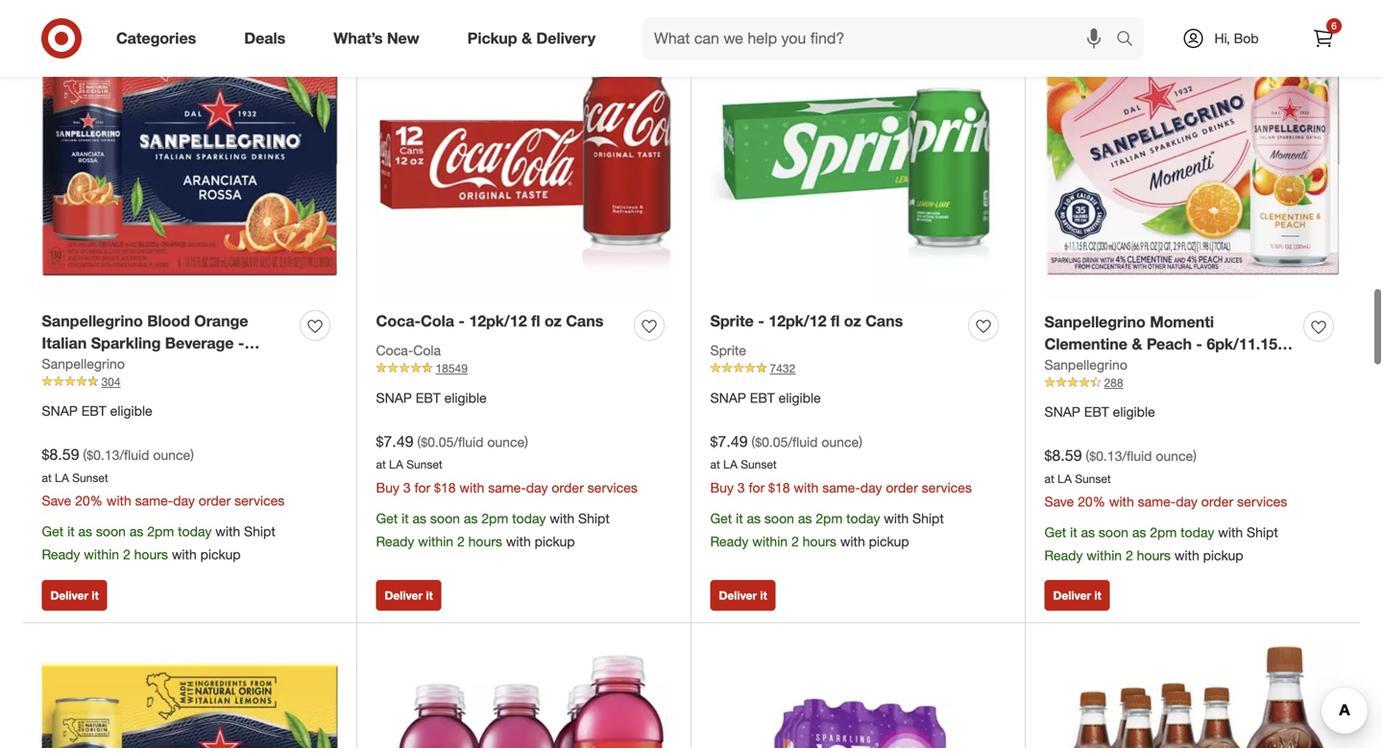Task type: describe. For each thing, give the bounding box(es) containing it.
6 link
[[1303, 17, 1345, 60]]

peach
[[1147, 335, 1192, 354]]

ounce for sparkling
[[153, 447, 190, 463]]

oz inside sanpellegrino blood orange italian sparkling beverage - 6pk/11.15 fl oz cans
[[130, 356, 147, 375]]

soon for &
[[1099, 524, 1129, 541]]

pickup for sprite - 12pk/12 fl oz cans
[[869, 533, 909, 550]]

cans inside "link"
[[866, 312, 903, 331]]

fl inside "link"
[[831, 312, 840, 331]]

within for sanpellegrino blood orange italian sparkling beverage - 6pk/11.15 fl oz cans
[[84, 546, 119, 563]]

pickup for sanpellegrino blood orange italian sparkling beverage - 6pk/11.15 fl oz cans
[[200, 546, 241, 563]]

$18 for -
[[434, 479, 456, 496]]

/fluid for fl
[[788, 434, 818, 450]]

sprite for sprite - 12pk/12 fl oz cans
[[710, 312, 754, 331]]

snap ebt eligible for italian
[[42, 402, 153, 419]]

ebt for sprite - 12pk/12 fl oz cans
[[750, 389, 775, 406]]

sanpellegrino momenti clementine & peach - 6pk/11.15 fl oz cans
[[1045, 313, 1291, 375]]

for for -
[[749, 479, 765, 496]]

sparkling
[[91, 334, 161, 353]]

$8.59 for sanpellegrino blood orange italian sparkling beverage - 6pk/11.15 fl oz cans
[[42, 445, 79, 464]]

oz up 18549 "link"
[[545, 312, 562, 331]]

shipt for sprite - 12pk/12 fl oz cans
[[913, 510, 944, 527]]

today for cans
[[847, 510, 880, 527]]

get for sanpellegrino blood orange italian sparkling beverage - 6pk/11.15 fl oz cans
[[42, 523, 64, 540]]

cans up 18549 "link"
[[566, 312, 604, 331]]

sanpellegrino link for oz
[[1045, 355, 1128, 375]]

sanpellegrino inside sanpellegrino momenti clementine & peach - 6pk/11.15 fl oz cans
[[1045, 313, 1146, 332]]

hours for oz
[[803, 533, 837, 550]]

3 for sprite
[[738, 479, 745, 496]]

get it as soon as 2pm today with shipt ready within 2 hours with pickup for peach
[[1045, 524, 1278, 564]]

2pm for fl
[[482, 510, 508, 527]]

& inside pickup & delivery link
[[522, 29, 532, 48]]

search button
[[1108, 17, 1154, 63]]

snap ebt eligible for fl
[[710, 389, 821, 406]]

3 for coca-
[[403, 479, 411, 496]]

$0.05 for cola
[[421, 434, 454, 450]]

pickup
[[468, 29, 517, 48]]

soon for italian
[[96, 523, 126, 540]]

soon for 12pk/12
[[430, 510, 460, 527]]

sprite link
[[710, 341, 746, 360]]

at for sprite - 12pk/12 fl oz cans
[[710, 457, 720, 472]]

for for cola
[[414, 479, 431, 496]]

coca-cola link
[[376, 341, 441, 360]]

coca-cola
[[376, 342, 441, 359]]

ounce for peach
[[1156, 448, 1193, 464]]

eligible for &
[[1113, 403, 1155, 420]]

sanpellegrino link for fl
[[42, 354, 125, 374]]

what's new
[[334, 29, 419, 48]]

fl inside sanpellegrino blood orange italian sparkling beverage - 6pk/11.15 fl oz cans
[[117, 356, 126, 375]]

coca- for coca-cola - 12pk/12 fl oz cans
[[376, 312, 421, 331]]

within for sprite - 12pk/12 fl oz cans
[[752, 533, 788, 550]]

categories link
[[100, 17, 220, 60]]

snap for sanpellegrino momenti clementine & peach - 6pk/11.15 fl oz cans
[[1045, 403, 1081, 420]]

2 for italian
[[123, 546, 130, 563]]

pickup & delivery
[[468, 29, 596, 48]]

$18 for 12pk/12
[[769, 479, 790, 496]]

18549
[[436, 361, 468, 376]]

pickup for sanpellegrino momenti clementine & peach - 6pk/11.15 fl oz cans
[[1203, 547, 1244, 564]]

/fluid for &
[[1122, 448, 1152, 464]]

deliver for sanpellegrino blood orange italian sparkling beverage - 6pk/11.15 fl oz cans
[[50, 589, 88, 603]]

get for sprite - 12pk/12 fl oz cans
[[710, 510, 732, 527]]

snap for coca-cola - 12pk/12 fl oz cans
[[376, 389, 412, 406]]

cans inside sanpellegrino blood orange italian sparkling beverage - 6pk/11.15 fl oz cans
[[152, 356, 189, 375]]

deals link
[[228, 17, 310, 60]]

ebt for coca-cola - 12pk/12 fl oz cans
[[416, 389, 441, 406]]

blood
[[147, 312, 190, 331]]

( for sprite - 12pk/12 fl oz cans
[[752, 434, 755, 450]]

eligible for 12pk/12
[[444, 389, 487, 406]]

cola for coca-cola - 12pk/12 fl oz cans
[[421, 312, 454, 331]]

/fluid for 12pk/12
[[454, 434, 484, 450]]

deliver for coca-cola - 12pk/12 fl oz cans
[[385, 589, 423, 603]]

7432 link
[[710, 360, 1006, 377]]

sunset for sprite - 12pk/12 fl oz cans
[[741, 457, 777, 472]]

cans inside sanpellegrino momenti clementine & peach - 6pk/11.15 fl oz cans
[[1066, 357, 1104, 375]]

288
[[1104, 375, 1124, 390]]

( for sanpellegrino blood orange italian sparkling beverage - 6pk/11.15 fl oz cans
[[83, 447, 87, 463]]

at for coca-cola - 12pk/12 fl oz cans
[[376, 457, 386, 472]]

coca-cola - 12pk/12 fl oz cans link
[[376, 310, 604, 332]]

orange
[[194, 312, 248, 331]]

get it as soon as 2pm today with shipt ready within 2 hours with pickup for sparkling
[[42, 523, 275, 563]]

deliver it for coca-cola - 12pk/12 fl oz cans
[[385, 589, 433, 603]]

2 for &
[[1126, 547, 1133, 564]]

get for sanpellegrino momenti clementine & peach - 6pk/11.15 fl oz cans
[[1045, 524, 1067, 541]]

get for coca-cola - 12pk/12 fl oz cans
[[376, 510, 398, 527]]

sunset for coca-cola - 12pk/12 fl oz cans
[[407, 457, 443, 472]]

hours for sparkling
[[134, 546, 168, 563]]

deliver for sprite - 12pk/12 fl oz cans
[[719, 589, 757, 603]]

deals
[[244, 29, 286, 48]]

shipt for coca-cola - 12pk/12 fl oz cans
[[578, 510, 610, 527]]

la for coca-cola - 12pk/12 fl oz cans
[[389, 457, 403, 472]]

hours for peach
[[1137, 547, 1171, 564]]

ready for sprite - 12pk/12 fl oz cans
[[710, 533, 749, 550]]

shipt for sanpellegrino momenti clementine & peach - 6pk/11.15 fl oz cans
[[1247, 524, 1278, 541]]

hi, bob
[[1215, 30, 1259, 47]]

/fluid for italian
[[119, 447, 149, 463]]

$0.13 for cans
[[1090, 448, 1122, 464]]

( for coca-cola - 12pk/12 fl oz cans
[[417, 434, 421, 450]]

$8.59 ( $0.13 /fluid ounce ) at la sunset save 20% with same-day order services for oz
[[42, 445, 285, 509]]

sprite - 12pk/12 fl oz cans link
[[710, 310, 903, 332]]

What can we help you find? suggestions appear below search field
[[643, 17, 1121, 60]]

delivery
[[536, 29, 596, 48]]

ebt for sanpellegrino momenti clementine & peach - 6pk/11.15 fl oz cans
[[1084, 403, 1109, 420]]

oz inside "link"
[[844, 312, 861, 331]]

304 link
[[42, 374, 338, 390]]

bob
[[1234, 30, 1259, 47]]

coca-cola - 12pk/12 fl oz cans
[[376, 312, 604, 331]]

sunset for sanpellegrino blood orange italian sparkling beverage - 6pk/11.15 fl oz cans
[[72, 471, 108, 485]]



Task type: locate. For each thing, give the bounding box(es) containing it.
2pm for peach
[[1150, 524, 1177, 541]]

2pm
[[482, 510, 508, 527], [816, 510, 843, 527], [147, 523, 174, 540], [1150, 524, 1177, 541]]

new
[[387, 29, 419, 48]]

la for sanpellegrino blood orange italian sparkling beverage - 6pk/11.15 fl oz cans
[[55, 471, 69, 485]]

$0.13
[[87, 447, 119, 463], [1090, 448, 1122, 464]]

2 sprite from the top
[[710, 342, 746, 359]]

$0.13 down 304
[[87, 447, 119, 463]]

eligible down 18549
[[444, 389, 487, 406]]

sprite - 12pk/12 fl oz cans image
[[710, 3, 1006, 299], [710, 3, 1006, 299]]

snap for sanpellegrino blood orange italian sparkling beverage - 6pk/11.15 fl oz cans
[[42, 402, 78, 419]]

ebt down 18549
[[416, 389, 441, 406]]

1 vertical spatial &
[[1132, 335, 1143, 354]]

&
[[522, 29, 532, 48], [1132, 335, 1143, 354]]

sanpellegrino lemon italian sparkling beverage - 6pk/11.15 fl oz cans image
[[42, 642, 338, 748], [42, 642, 338, 748]]

3 deliver from the left
[[719, 589, 757, 603]]

/fluid down 18549
[[454, 434, 484, 450]]

sanpellegrino up clementine
[[1045, 313, 1146, 332]]

snap ebt eligible for 12pk/12
[[376, 389, 487, 406]]

1 sprite from the top
[[710, 312, 754, 331]]

sanpellegrino momenti clementine & peach - 6pk/11.15 fl oz cans link
[[1045, 311, 1296, 375]]

la for sprite - 12pk/12 fl oz cans
[[723, 457, 738, 472]]

0 horizontal spatial sanpellegrino link
[[42, 354, 125, 374]]

2 for from the left
[[749, 479, 765, 496]]

2 deliver it button from the left
[[376, 580, 442, 611]]

& inside sanpellegrino momenti clementine & peach - 6pk/11.15 fl oz cans
[[1132, 335, 1143, 354]]

1 horizontal spatial $0.13
[[1090, 448, 1122, 464]]

0 horizontal spatial buy
[[376, 479, 400, 496]]

sprite up sprite link
[[710, 312, 754, 331]]

ounce
[[487, 434, 525, 450], [822, 434, 859, 450], [153, 447, 190, 463], [1156, 448, 1193, 464]]

a&w root beer soda bottles - 6pk/16.9 fl oz image
[[1045, 642, 1342, 748], [1045, 642, 1342, 748]]

4 deliver from the left
[[1053, 589, 1091, 603]]

buy
[[376, 479, 400, 496], [710, 479, 734, 496]]

2 coca- from the top
[[376, 342, 413, 359]]

hi,
[[1215, 30, 1230, 47]]

12pk/12
[[469, 312, 527, 331], [769, 312, 827, 331]]

save for sanpellegrino momenti clementine & peach - 6pk/11.15 fl oz cans
[[1045, 493, 1074, 510]]

it
[[402, 510, 409, 527], [736, 510, 743, 527], [67, 523, 75, 540], [1070, 524, 1078, 541], [92, 589, 99, 603], [426, 589, 433, 603], [760, 589, 767, 603], [1095, 589, 1102, 603]]

1 horizontal spatial $8.59
[[1045, 446, 1082, 465]]

deliver it
[[50, 589, 99, 603], [385, 589, 433, 603], [719, 589, 767, 603], [1053, 589, 1102, 603]]

2
[[457, 533, 465, 550], [792, 533, 799, 550], [123, 546, 130, 563], [1126, 547, 1133, 564]]

1 vertical spatial 6pk/11.15
[[42, 356, 113, 375]]

/fluid
[[454, 434, 484, 450], [788, 434, 818, 450], [119, 447, 149, 463], [1122, 448, 1152, 464]]

la
[[389, 457, 403, 472], [723, 457, 738, 472], [55, 471, 69, 485], [1058, 472, 1072, 486]]

0 horizontal spatial $8.59
[[42, 445, 79, 464]]

ready
[[376, 533, 414, 550], [710, 533, 749, 550], [42, 546, 80, 563], [1045, 547, 1083, 564]]

6pk/11.15 inside sanpellegrino blood orange italian sparkling beverage - 6pk/11.15 fl oz cans
[[42, 356, 113, 375]]

sunset
[[407, 457, 443, 472], [741, 457, 777, 472], [72, 471, 108, 485], [1075, 472, 1111, 486]]

2pm for sparkling
[[147, 523, 174, 540]]

$0.05
[[421, 434, 454, 450], [755, 434, 788, 450]]

oz
[[545, 312, 562, 331], [844, 312, 861, 331], [130, 356, 147, 375], [1045, 357, 1062, 375]]

0 horizontal spatial $0.13
[[87, 447, 119, 463]]

2 $7.49 from the left
[[710, 432, 748, 451]]

) down 304 "link"
[[190, 447, 194, 463]]

sanpellegrino link down italian
[[42, 354, 125, 374]]

0 vertical spatial &
[[522, 29, 532, 48]]

ounce down 18549 "link"
[[487, 434, 525, 450]]

$7.49 for coca-cola - 12pk/12 fl oz cans
[[376, 432, 414, 451]]

eligible down 7432
[[779, 389, 821, 406]]

1 horizontal spatial sanpellegrino link
[[1045, 355, 1128, 375]]

services
[[588, 479, 638, 496], [922, 479, 972, 496], [234, 493, 285, 509], [1237, 493, 1288, 510]]

1 horizontal spatial &
[[1132, 335, 1143, 354]]

/fluid down 288
[[1122, 448, 1152, 464]]

$8.59 ( $0.13 /fluid ounce ) at la sunset save 20% with same-day order services for cans
[[1045, 446, 1288, 510]]

- inside sanpellegrino blood orange italian sparkling beverage - 6pk/11.15 fl oz cans
[[238, 334, 244, 353]]

20%
[[75, 493, 103, 509], [1078, 493, 1106, 510]]

ebt for sanpellegrino blood orange italian sparkling beverage - 6pk/11.15 fl oz cans
[[81, 402, 106, 419]]

3 deliver it from the left
[[719, 589, 767, 603]]

1 deliver from the left
[[50, 589, 88, 603]]

6pk/11.15
[[1207, 335, 1278, 354], [42, 356, 113, 375]]

2 $18 from the left
[[769, 479, 790, 496]]

at
[[376, 457, 386, 472], [710, 457, 720, 472], [42, 471, 52, 485], [1045, 472, 1055, 486]]

0 vertical spatial 6pk/11.15
[[1207, 335, 1278, 354]]

sprite
[[710, 312, 754, 331], [710, 342, 746, 359]]

)
[[525, 434, 528, 450], [859, 434, 863, 450], [190, 447, 194, 463], [1193, 448, 1197, 464]]

6pk/11.15 inside sanpellegrino momenti clementine & peach - 6pk/11.15 fl oz cans
[[1207, 335, 1278, 354]]

0 vertical spatial sprite
[[710, 312, 754, 331]]

0 horizontal spatial for
[[414, 479, 431, 496]]

$0.05 down 7432
[[755, 434, 788, 450]]

20% for fl
[[75, 493, 103, 509]]

deliver it for sanpellegrino momenti clementine & peach - 6pk/11.15 fl oz cans
[[1053, 589, 1102, 603]]

at for sanpellegrino momenti clementine & peach - 6pk/11.15 fl oz cans
[[1045, 472, 1055, 486]]

eligible
[[444, 389, 487, 406], [779, 389, 821, 406], [110, 402, 153, 419], [1113, 403, 1155, 420]]

$7.49 ( $0.05 /fluid ounce ) at la sunset buy 3 for $18 with same-day order services
[[376, 432, 638, 496], [710, 432, 972, 496]]

sparkling ice variety pack-black raspberry/orange mango/kiwi strawberry/cherry limeade - 12pk/17 fl oz bottles image
[[710, 642, 1006, 748], [710, 642, 1006, 748]]

18549 link
[[376, 360, 672, 377]]

) down 18549 "link"
[[525, 434, 528, 450]]

0 horizontal spatial $7.49
[[376, 432, 414, 451]]

buy for coca-
[[376, 479, 400, 496]]

- inside sanpellegrino momenti clementine & peach - 6pk/11.15 fl oz cans
[[1196, 335, 1203, 354]]

0 horizontal spatial 12pk/12
[[469, 312, 527, 331]]

6
[[1332, 20, 1337, 32]]

) for fl
[[525, 434, 528, 450]]

deliver it button
[[42, 580, 107, 611], [376, 580, 442, 611], [710, 580, 776, 611], [1045, 580, 1110, 611]]

sanpellegrino down italian
[[42, 355, 125, 372]]

1 deliver it button from the left
[[42, 580, 107, 611]]

2 $0.05 from the left
[[755, 434, 788, 450]]

$8.59 for sanpellegrino momenti clementine & peach - 6pk/11.15 fl oz cans
[[1045, 446, 1082, 465]]

sanpellegrino blood orange italian sparkling beverage - 6pk/11.15 fl oz cans link
[[42, 310, 293, 375]]

today for beverage
[[178, 523, 212, 540]]

/fluid down 304
[[119, 447, 149, 463]]

2 for 12pk/12
[[457, 533, 465, 550]]

order
[[552, 479, 584, 496], [886, 479, 918, 496], [199, 493, 231, 509], [1202, 493, 1234, 510]]

sprite - 12pk/12 fl oz cans
[[710, 312, 903, 331]]

pickup
[[535, 533, 575, 550], [869, 533, 909, 550], [200, 546, 241, 563], [1203, 547, 1244, 564]]

hours for fl
[[468, 533, 502, 550]]

( for sanpellegrino momenti clementine & peach - 6pk/11.15 fl oz cans
[[1086, 448, 1090, 464]]

what's
[[334, 29, 383, 48]]

$7.49 ( $0.05 /fluid ounce ) at la sunset buy 3 for $18 with same-day order services for fl
[[710, 432, 972, 496]]

categories
[[116, 29, 196, 48]]

snap for sprite - 12pk/12 fl oz cans
[[710, 389, 746, 406]]

deliver it button for sprite - 12pk/12 fl oz cans
[[710, 580, 776, 611]]

1 $18 from the left
[[434, 479, 456, 496]]

1 horizontal spatial $7.49 ( $0.05 /fluid ounce ) at la sunset buy 3 for $18 with same-day order services
[[710, 432, 972, 496]]

soon for fl
[[765, 510, 794, 527]]

304
[[101, 375, 121, 389]]

1 $7.49 ( $0.05 /fluid ounce ) at la sunset buy 3 for $18 with same-day order services from the left
[[376, 432, 638, 496]]

& left the peach
[[1132, 335, 1143, 354]]

sanpellegrino inside sanpellegrino blood orange italian sparkling beverage - 6pk/11.15 fl oz cans
[[42, 312, 143, 331]]

ebt down 7432
[[750, 389, 775, 406]]

3
[[403, 479, 411, 496], [738, 479, 745, 496]]

snap
[[376, 389, 412, 406], [710, 389, 746, 406], [42, 402, 78, 419], [1045, 403, 1081, 420]]

2 buy from the left
[[710, 479, 734, 496]]

7432
[[770, 361, 796, 376]]

0 horizontal spatial &
[[522, 29, 532, 48]]

0 horizontal spatial 20%
[[75, 493, 103, 509]]

cola
[[421, 312, 454, 331], [413, 342, 441, 359]]

snap ebt eligible
[[376, 389, 487, 406], [710, 389, 821, 406], [42, 402, 153, 419], [1045, 403, 1155, 420]]

snap ebt eligible down 288
[[1045, 403, 1155, 420]]

ebt down 304
[[81, 402, 106, 419]]

1 coca- from the top
[[376, 312, 421, 331]]

1 horizontal spatial 20%
[[1078, 493, 1106, 510]]

coca-cola - 12pk/12 fl oz cans image
[[376, 3, 672, 299], [376, 3, 672, 299]]

1 buy from the left
[[376, 479, 400, 496]]

snap ebt eligible down 7432
[[710, 389, 821, 406]]

sprite down sprite - 12pk/12 fl oz cans "link"
[[710, 342, 746, 359]]

ebt
[[416, 389, 441, 406], [750, 389, 775, 406], [81, 402, 106, 419], [1084, 403, 1109, 420]]

hours
[[468, 533, 502, 550], [803, 533, 837, 550], [134, 546, 168, 563], [1137, 547, 1171, 564]]

eligible down 304
[[110, 402, 153, 419]]

snap down coca-cola link
[[376, 389, 412, 406]]

soon
[[430, 510, 460, 527], [765, 510, 794, 527], [96, 523, 126, 540], [1099, 524, 1129, 541]]

0 horizontal spatial $7.49 ( $0.05 /fluid ounce ) at la sunset buy 3 for $18 with same-day order services
[[376, 432, 638, 496]]

for
[[414, 479, 431, 496], [749, 479, 765, 496]]

search
[[1108, 31, 1154, 50]]

cans
[[566, 312, 604, 331], [866, 312, 903, 331], [152, 356, 189, 375], [1066, 357, 1104, 375]]

what's new link
[[317, 17, 443, 60]]

italian
[[42, 334, 87, 353]]

12pk/12 up 18549 "link"
[[469, 312, 527, 331]]

sanpellegrino up italian
[[42, 312, 143, 331]]

$8.59 ( $0.13 /fluid ounce ) at la sunset save 20% with same-day order services
[[42, 445, 285, 509], [1045, 446, 1288, 510]]

2 for fl
[[792, 533, 799, 550]]

0 vertical spatial coca-
[[376, 312, 421, 331]]

3 deliver it button from the left
[[710, 580, 776, 611]]

1 horizontal spatial 6pk/11.15
[[1207, 335, 1278, 354]]

2 3 from the left
[[738, 479, 745, 496]]

ready for coca-cola - 12pk/12 fl oz cans
[[376, 533, 414, 550]]

deliver it for sanpellegrino blood orange italian sparkling beverage - 6pk/11.15 fl oz cans
[[50, 589, 99, 603]]

- inside "link"
[[758, 312, 764, 331]]

snap down clementine
[[1045, 403, 1081, 420]]

today for -
[[1181, 524, 1215, 541]]

12pk/12 up 7432
[[769, 312, 827, 331]]

1 horizontal spatial 3
[[738, 479, 745, 496]]

1 for from the left
[[414, 479, 431, 496]]

within
[[418, 533, 454, 550], [752, 533, 788, 550], [84, 546, 119, 563], [1087, 547, 1122, 564]]

oz down "sparkling"
[[130, 356, 147, 375]]

sanpellegrino blood orange italian sparkling beverage - 6pk/11.15 fl oz cans
[[42, 312, 248, 375]]

ounce down 288 "link"
[[1156, 448, 1193, 464]]

/fluid down 7432
[[788, 434, 818, 450]]

$7.49 for sprite - 12pk/12 fl oz cans
[[710, 432, 748, 451]]

1 horizontal spatial $0.05
[[755, 434, 788, 450]]

coca-
[[376, 312, 421, 331], [376, 342, 413, 359]]

sanpellegrino blood orange italian sparkling beverage - 6pk/11.15 fl oz cans image
[[42, 3, 338, 299], [42, 3, 338, 299]]

20% for oz
[[1078, 493, 1106, 510]]

same-
[[488, 479, 526, 496], [823, 479, 861, 496], [135, 493, 173, 509], [1138, 493, 1176, 510]]

eligible down 288
[[1113, 403, 1155, 420]]

today for oz
[[512, 510, 546, 527]]

cola inside coca-cola link
[[413, 342, 441, 359]]

2 12pk/12 from the left
[[769, 312, 827, 331]]

get it as soon as 2pm today with shipt ready within 2 hours with pickup for oz
[[710, 510, 944, 550]]

snap ebt eligible down 18549
[[376, 389, 487, 406]]

ounce down 7432 link
[[822, 434, 859, 450]]

cans up 7432 link
[[866, 312, 903, 331]]

sanpellegrino down clementine
[[1045, 356, 1128, 373]]

today
[[512, 510, 546, 527], [847, 510, 880, 527], [178, 523, 212, 540], [1181, 524, 1215, 541]]

sanpellegrino
[[42, 312, 143, 331], [1045, 313, 1146, 332], [42, 355, 125, 372], [1045, 356, 1128, 373]]

within for sanpellegrino momenti clementine & peach - 6pk/11.15 fl oz cans
[[1087, 547, 1122, 564]]

sprite inside "link"
[[710, 312, 754, 331]]

$18
[[434, 479, 456, 496], [769, 479, 790, 496]]

ready for sanpellegrino momenti clementine & peach - 6pk/11.15 fl oz cans
[[1045, 547, 1083, 564]]

snap down sprite link
[[710, 389, 746, 406]]

$7.49 down sprite link
[[710, 432, 748, 451]]

1 12pk/12 from the left
[[469, 312, 527, 331]]

$0.05 down 18549
[[421, 434, 454, 450]]

cola up 18549
[[413, 342, 441, 359]]

6pk/11.15 up 288 "link"
[[1207, 335, 1278, 354]]

2 $7.49 ( $0.05 /fluid ounce ) at la sunset buy 3 for $18 with same-day order services from the left
[[710, 432, 972, 496]]

eligible for italian
[[110, 402, 153, 419]]

cola inside coca-cola - 12pk/12 fl oz cans link
[[421, 312, 454, 331]]

1 horizontal spatial for
[[749, 479, 765, 496]]

fl
[[531, 312, 540, 331], [831, 312, 840, 331], [1282, 335, 1291, 354], [117, 356, 126, 375]]

0 horizontal spatial $0.05
[[421, 434, 454, 450]]

4 deliver it button from the left
[[1045, 580, 1110, 611]]

1 horizontal spatial $7.49
[[710, 432, 748, 451]]

1 vertical spatial sprite
[[710, 342, 746, 359]]

buy for sprite
[[710, 479, 734, 496]]

vitaminwater power-c dragonfruit - 6pk/16.9 fl oz bottles image
[[376, 642, 672, 748], [376, 642, 672, 748]]

0 horizontal spatial $18
[[434, 479, 456, 496]]

-
[[459, 312, 465, 331], [758, 312, 764, 331], [238, 334, 244, 353], [1196, 335, 1203, 354]]

ready for sanpellegrino blood orange italian sparkling beverage - 6pk/11.15 fl oz cans
[[42, 546, 80, 563]]

as
[[413, 510, 427, 527], [464, 510, 478, 527], [747, 510, 761, 527], [798, 510, 812, 527], [78, 523, 92, 540], [130, 523, 143, 540], [1081, 524, 1095, 541], [1132, 524, 1146, 541]]

1 horizontal spatial buy
[[710, 479, 734, 496]]

1 deliver it from the left
[[50, 589, 99, 603]]

get
[[376, 510, 398, 527], [710, 510, 732, 527], [42, 523, 64, 540], [1045, 524, 1067, 541]]

2 deliver from the left
[[385, 589, 423, 603]]

shipt for sanpellegrino blood orange italian sparkling beverage - 6pk/11.15 fl oz cans
[[244, 523, 275, 540]]

sanpellegrino momenti clementine & peach - 6pk/11.15 fl oz cans image
[[1045, 3, 1342, 300], [1045, 3, 1342, 300]]

0 horizontal spatial 3
[[403, 479, 411, 496]]

deliver
[[50, 589, 88, 603], [385, 589, 423, 603], [719, 589, 757, 603], [1053, 589, 1091, 603]]

deliver it for sprite - 12pk/12 fl oz cans
[[719, 589, 767, 603]]

$0.05 for -
[[755, 434, 788, 450]]

$8.59
[[42, 445, 79, 464], [1045, 446, 1082, 465]]

beverage
[[165, 334, 234, 353]]

shipt
[[578, 510, 610, 527], [913, 510, 944, 527], [244, 523, 275, 540], [1247, 524, 1278, 541]]

1 $0.05 from the left
[[421, 434, 454, 450]]

la for sanpellegrino momenti clementine & peach - 6pk/11.15 fl oz cans
[[1058, 472, 1072, 486]]

0 vertical spatial cola
[[421, 312, 454, 331]]

sanpellegrino link down clementine
[[1045, 355, 1128, 375]]

coca- for coca-cola
[[376, 342, 413, 359]]

sprite for sprite
[[710, 342, 746, 359]]

$7.49 down coca-cola link
[[376, 432, 414, 451]]

deliver it button for coca-cola - 12pk/12 fl oz cans
[[376, 580, 442, 611]]

2 deliver it from the left
[[385, 589, 433, 603]]

) down 7432 link
[[859, 434, 863, 450]]

deliver it button for sanpellegrino momenti clementine & peach - 6pk/11.15 fl oz cans
[[1045, 580, 1110, 611]]

cola up coca-cola
[[421, 312, 454, 331]]

) for peach
[[1193, 448, 1197, 464]]

day
[[526, 479, 548, 496], [861, 479, 882, 496], [173, 493, 195, 509], [1176, 493, 1198, 510]]

save for sanpellegrino blood orange italian sparkling beverage - 6pk/11.15 fl oz cans
[[42, 493, 71, 509]]

cans down beverage
[[152, 356, 189, 375]]

snap ebt eligible down 304
[[42, 402, 153, 419]]

clementine
[[1045, 335, 1128, 354]]

0 horizontal spatial save
[[42, 493, 71, 509]]

ounce down 304 "link"
[[153, 447, 190, 463]]

at for sanpellegrino blood orange italian sparkling beverage - 6pk/11.15 fl oz cans
[[42, 471, 52, 485]]

0 horizontal spatial $8.59 ( $0.13 /fluid ounce ) at la sunset save 20% with same-day order services
[[42, 445, 285, 509]]

snap ebt eligible for &
[[1045, 403, 1155, 420]]

pickup & delivery link
[[451, 17, 620, 60]]

4 deliver it from the left
[[1053, 589, 1102, 603]]

snap down italian
[[42, 402, 78, 419]]

with
[[460, 479, 484, 496], [794, 479, 819, 496], [106, 493, 131, 509], [1109, 493, 1134, 510], [550, 510, 575, 527], [884, 510, 909, 527], [215, 523, 240, 540], [1218, 524, 1243, 541], [506, 533, 531, 550], [840, 533, 865, 550], [172, 546, 197, 563], [1175, 547, 1200, 564]]

6pk/11.15 down italian
[[42, 356, 113, 375]]

$0.13 for oz
[[87, 447, 119, 463]]

$7.49
[[376, 432, 414, 451], [710, 432, 748, 451]]

& right "pickup"
[[522, 29, 532, 48]]

cans down clementine
[[1066, 357, 1104, 375]]

) for oz
[[859, 434, 863, 450]]

1 horizontal spatial $18
[[769, 479, 790, 496]]

1 vertical spatial coca-
[[376, 342, 413, 359]]

fl inside sanpellegrino momenti clementine & peach - 6pk/11.15 fl oz cans
[[1282, 335, 1291, 354]]

save
[[42, 493, 71, 509], [1045, 493, 1074, 510]]

0 horizontal spatial 6pk/11.15
[[42, 356, 113, 375]]

ounce for fl
[[487, 434, 525, 450]]

$0.13 down 288
[[1090, 448, 1122, 464]]

oz up 7432 link
[[844, 312, 861, 331]]

sunset for sanpellegrino momenti clementine & peach - 6pk/11.15 fl oz cans
[[1075, 472, 1111, 486]]

(
[[417, 434, 421, 450], [752, 434, 755, 450], [83, 447, 87, 463], [1086, 448, 1090, 464]]

1 horizontal spatial $8.59 ( $0.13 /fluid ounce ) at la sunset save 20% with same-day order services
[[1045, 446, 1288, 510]]

2pm for oz
[[816, 510, 843, 527]]

ebt down 288
[[1084, 403, 1109, 420]]

1 horizontal spatial save
[[1045, 493, 1074, 510]]

1 vertical spatial cola
[[413, 342, 441, 359]]

oz down clementine
[[1045, 357, 1062, 375]]

momenti
[[1150, 313, 1214, 332]]

1 3 from the left
[[403, 479, 411, 496]]

1 $7.49 from the left
[[376, 432, 414, 451]]

12pk/12 inside "link"
[[769, 312, 827, 331]]

pickup for coca-cola - 12pk/12 fl oz cans
[[535, 533, 575, 550]]

288 link
[[1045, 375, 1342, 391]]

) for sparkling
[[190, 447, 194, 463]]

oz inside sanpellegrino momenti clementine & peach - 6pk/11.15 fl oz cans
[[1045, 357, 1062, 375]]

1 horizontal spatial 12pk/12
[[769, 312, 827, 331]]

) down 288 "link"
[[1193, 448, 1197, 464]]

get it as soon as 2pm today with shipt ready within 2 hours with pickup
[[376, 510, 610, 550], [710, 510, 944, 550], [42, 523, 275, 563], [1045, 524, 1278, 564]]



Task type: vqa. For each thing, say whether or not it's contained in the screenshot.
the Create your Target account BUTTON
no



